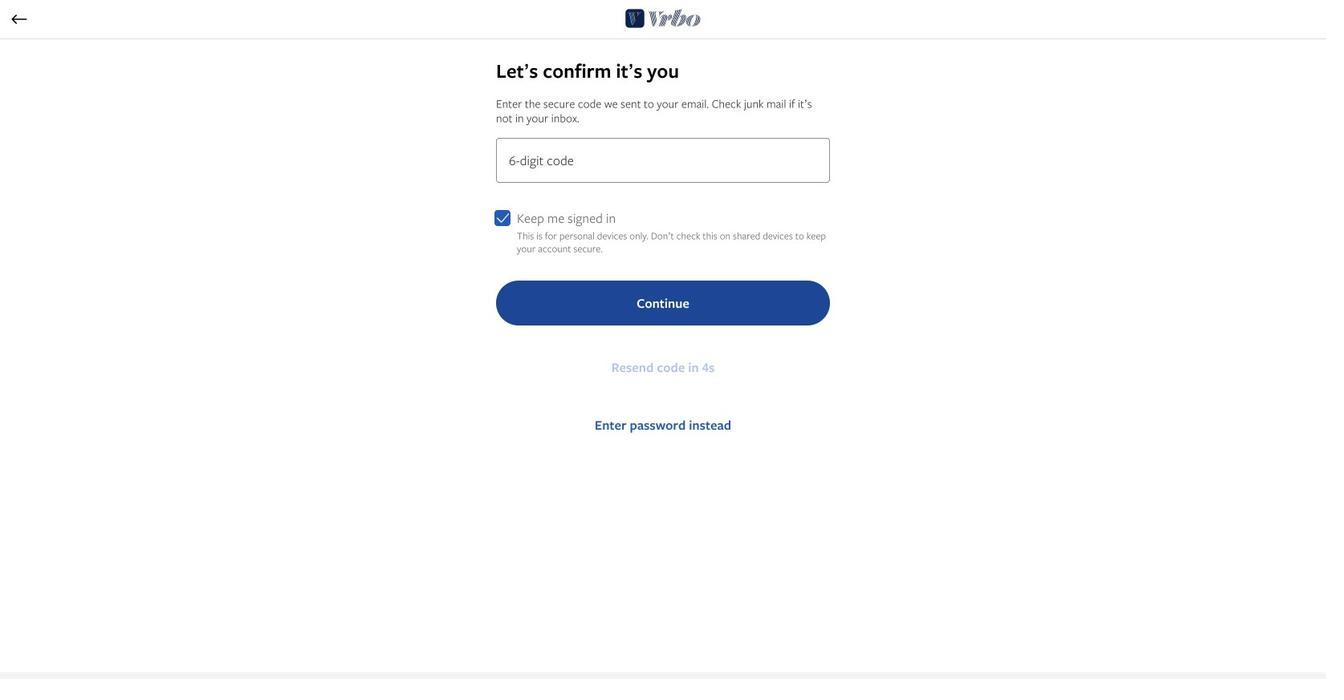 Task type: vqa. For each thing, say whether or not it's contained in the screenshot.
Apartment Or Condo
no



Task type: describe. For each thing, give the bounding box(es) containing it.
vrbo image
[[625, 6, 701, 31]]

go back image
[[12, 15, 27, 24]]



Task type: locate. For each thing, give the bounding box(es) containing it.
go back image
[[10, 10, 29, 29]]

None text field
[[496, 138, 830, 183]]



